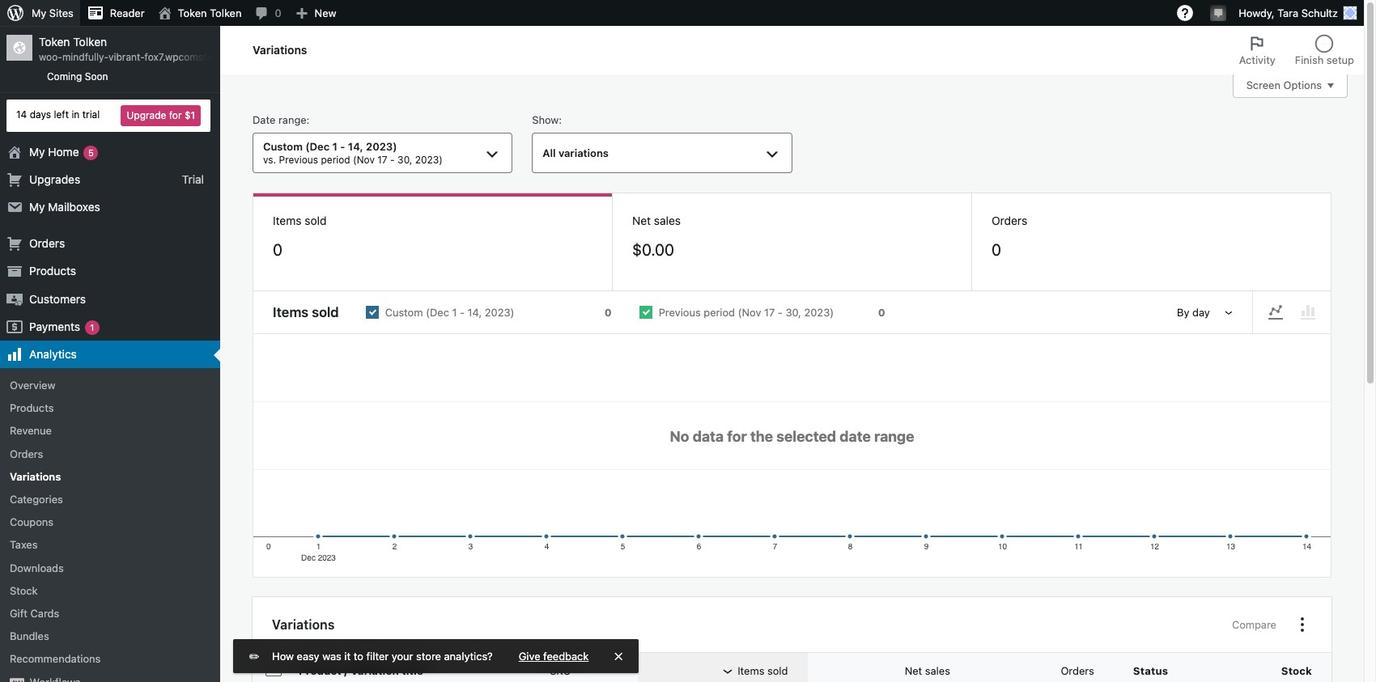 Task type: vqa. For each thing, say whether or not it's contained in the screenshot.
the to the right
no



Task type: describe. For each thing, give the bounding box(es) containing it.
finish setup button
[[1286, 26, 1365, 75]]

net inside button
[[905, 665, 923, 678]]

sku button
[[540, 657, 600, 683]]

stock link
[[0, 580, 220, 603]]

upgrade for $1
[[127, 109, 195, 121]]

finish
[[1296, 53, 1324, 66]]

analytics?
[[444, 650, 493, 663]]

1 : from the left
[[307, 113, 310, 126]]

mailboxes
[[48, 200, 100, 214]]

items sold inside 'button'
[[738, 665, 788, 678]]

coupons link
[[0, 511, 220, 534]]

bundles link
[[0, 625, 220, 648]]

how
[[272, 650, 294, 663]]

my for my home 5
[[29, 145, 45, 158]]

taxes
[[10, 539, 38, 552]]

1 inside payments 1
[[90, 322, 94, 333]]

customers
[[29, 292, 86, 306]]

gift cards link
[[0, 603, 220, 625]]

store
[[416, 650, 441, 663]]

performance indicators menu
[[253, 193, 1332, 292]]

payments 1
[[29, 320, 94, 333]]

stock inside main menu navigation
[[10, 585, 38, 598]]

coming
[[47, 70, 82, 83]]

screen
[[1247, 79, 1281, 92]]

orders button
[[1019, 657, 1114, 683]]

schultz
[[1302, 6, 1339, 19]]

reader
[[110, 6, 145, 19]]

in
[[72, 109, 80, 121]]

show
[[532, 113, 559, 126]]

product
[[299, 665, 342, 678]]

home
[[48, 145, 79, 158]]

categories link
[[0, 488, 220, 511]]

1 horizontal spatial 17
[[765, 306, 775, 319]]

14 days left in trial
[[16, 109, 100, 121]]

net sales inside performance indicators menu
[[633, 214, 681, 228]]

overview link
[[0, 374, 220, 397]]

downloads
[[10, 562, 64, 575]]

customers link
[[0, 286, 220, 313]]

how easy was it to filter your store analytics?
[[272, 650, 493, 663]]

for
[[169, 109, 182, 121]]

period inside option
[[704, 306, 735, 319]]

status
[[1134, 665, 1169, 678]]

give feedback button
[[519, 650, 589, 664]]

main menu navigation
[[0, 26, 254, 683]]

tab list containing activity
[[1230, 26, 1365, 75]]

notification image
[[1213, 6, 1226, 19]]

coupons
[[10, 516, 53, 529]]

Select All checkbox
[[266, 661, 282, 677]]

payments
[[29, 320, 80, 333]]

items inside performance indicators menu
[[273, 214, 302, 228]]

0 vertical spatial products
[[29, 264, 76, 278]]

mindfully-
[[62, 51, 109, 63]]

upgrades
[[29, 172, 80, 186]]

screen options
[[1247, 79, 1323, 92]]

compare
[[1233, 619, 1277, 632]]

0 inside toolbar navigation
[[275, 6, 282, 19]]

2 : from the left
[[559, 113, 562, 126]]

categories
[[10, 493, 63, 506]]

screen options button
[[1233, 74, 1348, 98]]

items sold inside performance indicators menu
[[273, 214, 327, 228]]

howdy,
[[1239, 6, 1275, 19]]

your
[[392, 650, 413, 663]]

title
[[402, 665, 424, 678]]

overview
[[10, 379, 55, 392]]

date
[[253, 113, 276, 126]]

1 vertical spatial sold
[[312, 305, 339, 321]]

$0.00
[[633, 241, 675, 259]]

✕ button
[[615, 650, 623, 664]]

net sales inside net sales button
[[905, 665, 951, 678]]

my for my sites
[[32, 6, 46, 19]]

30, inside option
[[786, 306, 802, 319]]

revenue
[[10, 425, 52, 438]]

(dec for custom (dec 1 - 14, 2023) vs. previous period (nov 17 - 30, 2023)
[[306, 140, 330, 153]]

variation
[[351, 665, 399, 678]]

my mailboxes link
[[0, 194, 220, 221]]

1 vertical spatial stock
[[1282, 665, 1313, 678]]

downloads link
[[0, 557, 220, 580]]

none checkbox containing custom (dec 1 - 14, 2023)
[[352, 293, 626, 333]]

period inside 'custom (dec 1 - 14, 2023) vs. previous period (nov 17 - 30, 2023)'
[[321, 154, 350, 166]]

token for token tolken
[[178, 6, 207, 19]]

sales inside button
[[926, 665, 951, 678]]

sales inside performance indicators menu
[[654, 214, 681, 228]]

compare button
[[1226, 612, 1284, 638]]

easy
[[297, 650, 320, 663]]

2 products link from the top
[[0, 397, 220, 420]]

left
[[54, 109, 69, 121]]

my home 5
[[29, 145, 94, 158]]

previous inside option
[[659, 306, 701, 319]]

activity
[[1240, 53, 1276, 66]]

give feedback
[[519, 650, 589, 663]]

reader link
[[80, 0, 151, 26]]

sites
[[49, 6, 74, 19]]

custom (dec 1 - 14, 2023)
[[385, 306, 515, 319]]

feedback
[[544, 650, 589, 663]]

vibrant-
[[109, 51, 145, 63]]

tolken for token tolken
[[210, 6, 242, 19]]

gift cards
[[10, 607, 59, 620]]

token tolken link
[[151, 0, 248, 26]]



Task type: locate. For each thing, give the bounding box(es) containing it.
0 vertical spatial custom
[[263, 140, 303, 153]]

1 vertical spatial products link
[[0, 397, 220, 420]]

variations
[[253, 43, 307, 57], [10, 470, 61, 483], [272, 618, 335, 632]]

0 horizontal spatial token
[[39, 35, 70, 49]]

choose which values to display image
[[1293, 616, 1313, 635]]

2 vertical spatial sold
[[768, 665, 788, 678]]

trial
[[182, 172, 204, 186]]

1 vertical spatial products
[[10, 402, 54, 415]]

0 horizontal spatial previous
[[279, 154, 318, 166]]

setup
[[1327, 53, 1355, 66]]

products
[[29, 264, 76, 278], [10, 402, 54, 415]]

5
[[88, 147, 94, 158]]

0 vertical spatial items
[[273, 214, 302, 228]]

was
[[322, 650, 342, 663]]

revenue link
[[0, 420, 220, 443]]

my mailboxes
[[29, 200, 100, 214]]

none checkbox containing previous period (nov 17 - 30, 2023)
[[626, 293, 900, 333]]

vs.
[[263, 154, 276, 166]]

sold inside performance indicators menu
[[305, 214, 327, 228]]

custom for custom (dec 1 - 14, 2023)
[[385, 306, 423, 319]]

14, for custom (dec 1 - 14, 2023) vs. previous period (nov 17 - 30, 2023)
[[348, 140, 363, 153]]

woo-
[[39, 51, 62, 63]]

sku
[[550, 665, 571, 678]]

0 vertical spatial net
[[633, 214, 651, 228]]

line chart image
[[1267, 303, 1286, 322]]

net inside performance indicators menu
[[633, 214, 651, 228]]

0 horizontal spatial net
[[633, 214, 651, 228]]

0 inside checkbox
[[605, 306, 612, 319]]

0 vertical spatial tolken
[[210, 6, 242, 19]]

1 vertical spatial sales
[[926, 665, 951, 678]]

1 vertical spatial previous
[[659, 306, 701, 319]]

1 horizontal spatial (nov
[[738, 306, 762, 319]]

products down 'overview' in the bottom of the page
[[10, 402, 54, 415]]

0 horizontal spatial 17
[[378, 154, 388, 166]]

orders inside button
[[1061, 665, 1095, 678]]

1 horizontal spatial custom
[[385, 306, 423, 319]]

token
[[178, 6, 207, 19], [39, 35, 70, 49]]

30, inside 'custom (dec 1 - 14, 2023) vs. previous period (nov 17 - 30, 2023)'
[[398, 154, 412, 166]]

17
[[378, 154, 388, 166], [765, 306, 775, 319]]

bar chart image
[[1299, 303, 1319, 322]]

2 vertical spatial variations
[[272, 618, 335, 632]]

✏
[[249, 650, 259, 663]]

1 horizontal spatial net sales
[[905, 665, 951, 678]]

variations down 0 link
[[253, 43, 307, 57]]

orders
[[992, 214, 1028, 228], [29, 237, 65, 250], [10, 448, 43, 461], [1061, 665, 1095, 678]]

automatewoo element
[[10, 678, 24, 683]]

0 horizontal spatial (dec
[[306, 140, 330, 153]]

tab list
[[1230, 26, 1365, 75]]

0 horizontal spatial 14,
[[348, 140, 363, 153]]

previous inside 'custom (dec 1 - 14, 2023) vs. previous period (nov 17 - 30, 2023)'
[[279, 154, 318, 166]]

0 vertical spatial sold
[[305, 214, 327, 228]]

token inside token tolken woo-mindfully-vibrant-fox7.wpcomstaging.com coming soon
[[39, 35, 70, 49]]

analytics
[[29, 347, 77, 361]]

0 vertical spatial (nov
[[353, 154, 375, 166]]

sold inside 'button'
[[768, 665, 788, 678]]

products up 'customers'
[[29, 264, 76, 278]]

orders link down my mailboxes link
[[0, 230, 220, 258]]

1 horizontal spatial sales
[[926, 665, 951, 678]]

1 vertical spatial 30,
[[786, 306, 802, 319]]

1 vertical spatial net
[[905, 665, 923, 678]]

1 vertical spatial (nov
[[738, 306, 762, 319]]

fox7.wpcomstaging.com
[[145, 51, 254, 63]]

1 vertical spatial 14,
[[468, 306, 482, 319]]

2 vertical spatial items
[[738, 665, 765, 678]]

menu bar
[[1254, 298, 1331, 327]]

net sales
[[633, 214, 681, 228], [905, 665, 951, 678]]

previous right vs.
[[279, 154, 318, 166]]

1 horizontal spatial previous
[[659, 306, 701, 319]]

30,
[[398, 154, 412, 166], [786, 306, 802, 319]]

2 vertical spatial items sold
[[738, 665, 788, 678]]

0 vertical spatial 17
[[378, 154, 388, 166]]

my
[[32, 6, 46, 19], [29, 145, 45, 158], [29, 200, 45, 214]]

14, inside 'custom (dec 1 - 14, 2023) vs. previous period (nov 17 - 30, 2023)'
[[348, 140, 363, 153]]

1 horizontal spatial stock
[[1282, 665, 1313, 678]]

tolken up mindfully-
[[73, 35, 107, 49]]

give
[[519, 650, 541, 663]]

items sold button
[[696, 657, 808, 683]]

None checkbox
[[626, 293, 900, 333]]

tolken inside toolbar navigation
[[210, 6, 242, 19]]

(dec for custom (dec 1 - 14, 2023)
[[426, 306, 449, 319]]

finish setup
[[1296, 53, 1355, 66]]

✕
[[615, 650, 623, 663]]

products link up 'customers'
[[0, 258, 220, 286]]

0 vertical spatial sales
[[654, 214, 681, 228]]

1 vertical spatial net sales
[[905, 665, 951, 678]]

0 vertical spatial products link
[[0, 258, 220, 286]]

pencil icon image
[[249, 650, 259, 663]]

(dec inside 'custom (dec 1 - 14, 2023) vs. previous period (nov 17 - 30, 2023)'
[[306, 140, 330, 153]]

(nov inside 'custom (dec 1 - 14, 2023) vs. previous period (nov 17 - 30, 2023)'
[[353, 154, 375, 166]]

0 vertical spatial net sales
[[633, 214, 681, 228]]

2 orders link from the top
[[0, 443, 220, 466]]

date range :
[[253, 113, 310, 126]]

tolken left 0 link
[[210, 6, 242, 19]]

None checkbox
[[352, 293, 626, 333]]

token up fox7.wpcomstaging.com
[[178, 6, 207, 19]]

0 horizontal spatial net sales
[[633, 214, 681, 228]]

1 horizontal spatial 30,
[[786, 306, 802, 319]]

1 vertical spatial tolken
[[73, 35, 107, 49]]

net
[[633, 214, 651, 228], [905, 665, 923, 678]]

-
[[340, 140, 345, 153], [390, 154, 395, 166], [460, 306, 465, 319], [778, 306, 783, 319]]

1 horizontal spatial token
[[178, 6, 207, 19]]

all variations button
[[532, 133, 792, 173]]

items
[[273, 214, 302, 228], [273, 305, 309, 321], [738, 665, 765, 678]]

14
[[16, 109, 27, 121]]

0 horizontal spatial (nov
[[353, 154, 375, 166]]

0 link
[[248, 0, 288, 26]]

1 horizontal spatial 14,
[[468, 306, 482, 319]]

custom inside 'custom (dec 1 - 14, 2023) vs. previous period (nov 17 - 30, 2023)'
[[263, 140, 303, 153]]

recommendations link
[[0, 648, 220, 671]]

my sites link
[[0, 0, 80, 26]]

0 horizontal spatial :
[[307, 113, 310, 126]]

all variations
[[543, 147, 609, 160]]

0 inside option
[[879, 306, 886, 319]]

products link
[[0, 258, 220, 286], [0, 397, 220, 420]]

activity button
[[1230, 26, 1286, 75]]

(dec
[[306, 140, 330, 153], [426, 306, 449, 319]]

0 vertical spatial orders link
[[0, 230, 220, 258]]

1 horizontal spatial :
[[559, 113, 562, 126]]

0 horizontal spatial 30,
[[398, 154, 412, 166]]

0 vertical spatial my
[[32, 6, 46, 19]]

tolken inside token tolken woo-mindfully-vibrant-fox7.wpcomstaging.com coming soon
[[73, 35, 107, 49]]

0 vertical spatial period
[[321, 154, 350, 166]]

0 horizontal spatial period
[[321, 154, 350, 166]]

all
[[543, 147, 556, 160]]

soon
[[85, 70, 108, 83]]

custom inside checkbox
[[385, 306, 423, 319]]

items sold
[[273, 214, 327, 228], [273, 305, 339, 321], [738, 665, 788, 678]]

trial
[[82, 109, 100, 121]]

0 horizontal spatial 1
[[90, 322, 94, 333]]

17 inside 'custom (dec 1 - 14, 2023) vs. previous period (nov 17 - 30, 2023)'
[[378, 154, 388, 166]]

1 vertical spatial custom
[[385, 306, 423, 319]]

1 for custom (dec 1 - 14, 2023)
[[452, 306, 457, 319]]

net sales button
[[863, 657, 970, 683]]

variations
[[559, 147, 609, 160]]

analytics link
[[0, 341, 220, 369]]

filter
[[366, 650, 389, 663]]

1 horizontal spatial net
[[905, 665, 923, 678]]

0 vertical spatial 14,
[[348, 140, 363, 153]]

bundles
[[10, 630, 49, 643]]

0 vertical spatial variations
[[253, 43, 307, 57]]

1 vertical spatial variations
[[10, 470, 61, 483]]

1 for custom (dec 1 - 14, 2023) vs. previous period (nov 17 - 30, 2023)
[[332, 140, 338, 153]]

taxes link
[[0, 534, 220, 557]]

1 products link from the top
[[0, 258, 220, 286]]

(nov inside option
[[738, 306, 762, 319]]

orders link
[[0, 230, 220, 258], [0, 443, 220, 466]]

1 inside checkbox
[[452, 306, 457, 319]]

1 vertical spatial 17
[[765, 306, 775, 319]]

custom (dec 1 - 14, 2023) vs. previous period (nov 17 - 30, 2023)
[[263, 140, 443, 166]]

1 vertical spatial period
[[704, 306, 735, 319]]

upgrade for $1 button
[[121, 105, 201, 126]]

0 vertical spatial items sold
[[273, 214, 327, 228]]

orders link up categories link
[[0, 443, 220, 466]]

products link down analytics link
[[0, 397, 220, 420]]

1 vertical spatial token
[[39, 35, 70, 49]]

items inside 'button'
[[738, 665, 765, 678]]

upgrade
[[127, 109, 166, 121]]

stock down the choose which values to display 'image'
[[1282, 665, 1313, 678]]

variations up the "easy"
[[272, 618, 335, 632]]

custom for custom (dec 1 - 14, 2023) vs. previous period (nov 17 - 30, 2023)
[[263, 140, 303, 153]]

0 horizontal spatial stock
[[10, 585, 38, 598]]

stock up gift
[[10, 585, 38, 598]]

1 orders link from the top
[[0, 230, 220, 258]]

2 vertical spatial my
[[29, 200, 45, 214]]

my left home at left
[[29, 145, 45, 158]]

14, for custom (dec 1 - 14, 2023)
[[468, 306, 482, 319]]

1 vertical spatial items
[[273, 305, 309, 321]]

token up woo-
[[39, 35, 70, 49]]

toolbar navigation
[[0, 0, 1365, 29]]

1 vertical spatial (dec
[[426, 306, 449, 319]]

token for token tolken woo-mindfully-vibrant-fox7.wpcomstaging.com coming soon
[[39, 35, 70, 49]]

2 horizontal spatial 1
[[452, 306, 457, 319]]

previous
[[279, 154, 318, 166], [659, 306, 701, 319]]

1 vertical spatial 1
[[452, 306, 457, 319]]

- inside checkbox
[[460, 306, 465, 319]]

tolken for token tolken woo-mindfully-vibrant-fox7.wpcomstaging.com coming soon
[[73, 35, 107, 49]]

1 horizontal spatial 1
[[332, 140, 338, 153]]

variations up categories
[[10, 470, 61, 483]]

: up all variations
[[559, 113, 562, 126]]

my sites
[[32, 6, 74, 19]]

0 vertical spatial 1
[[332, 140, 338, 153]]

1 vertical spatial orders link
[[0, 443, 220, 466]]

0 vertical spatial (dec
[[306, 140, 330, 153]]

my left sites
[[32, 6, 46, 19]]

show :
[[532, 113, 562, 126]]

2 vertical spatial 1
[[90, 322, 94, 333]]

1 horizontal spatial (dec
[[426, 306, 449, 319]]

howdy, tara schultz
[[1239, 6, 1339, 19]]

1 inside 'custom (dec 1 - 14, 2023) vs. previous period (nov 17 - 30, 2023)'
[[332, 140, 338, 153]]

0 vertical spatial 30,
[[398, 154, 412, 166]]

custom
[[263, 140, 303, 153], [385, 306, 423, 319]]

$1
[[185, 109, 195, 121]]

0 vertical spatial token
[[178, 6, 207, 19]]

0 horizontal spatial tolken
[[73, 35, 107, 49]]

variations inside main menu navigation
[[10, 470, 61, 483]]

it
[[345, 650, 351, 663]]

0 vertical spatial previous
[[279, 154, 318, 166]]

previous down $0.00
[[659, 306, 701, 319]]

0 horizontal spatial sales
[[654, 214, 681, 228]]

orders inside performance indicators menu
[[992, 214, 1028, 228]]

1 horizontal spatial tolken
[[210, 6, 242, 19]]

:
[[307, 113, 310, 126], [559, 113, 562, 126]]

gift
[[10, 607, 28, 620]]

1 vertical spatial my
[[29, 145, 45, 158]]

my inside toolbar navigation
[[32, 6, 46, 19]]

0 vertical spatial stock
[[10, 585, 38, 598]]

- inside option
[[778, 306, 783, 319]]

to
[[354, 650, 364, 663]]

: right date
[[307, 113, 310, 126]]

tara
[[1278, 6, 1299, 19]]

1 horizontal spatial period
[[704, 306, 735, 319]]

/
[[344, 665, 348, 678]]

new link
[[288, 0, 343, 26]]

1 vertical spatial items sold
[[273, 305, 339, 321]]

token inside toolbar navigation
[[178, 6, 207, 19]]

variations link
[[0, 466, 220, 488]]

14, inside checkbox
[[468, 306, 482, 319]]

range
[[279, 113, 307, 126]]

my for my mailboxes
[[29, 200, 45, 214]]

0 horizontal spatial custom
[[263, 140, 303, 153]]

my down upgrades
[[29, 200, 45, 214]]

token tolken
[[178, 6, 242, 19]]



